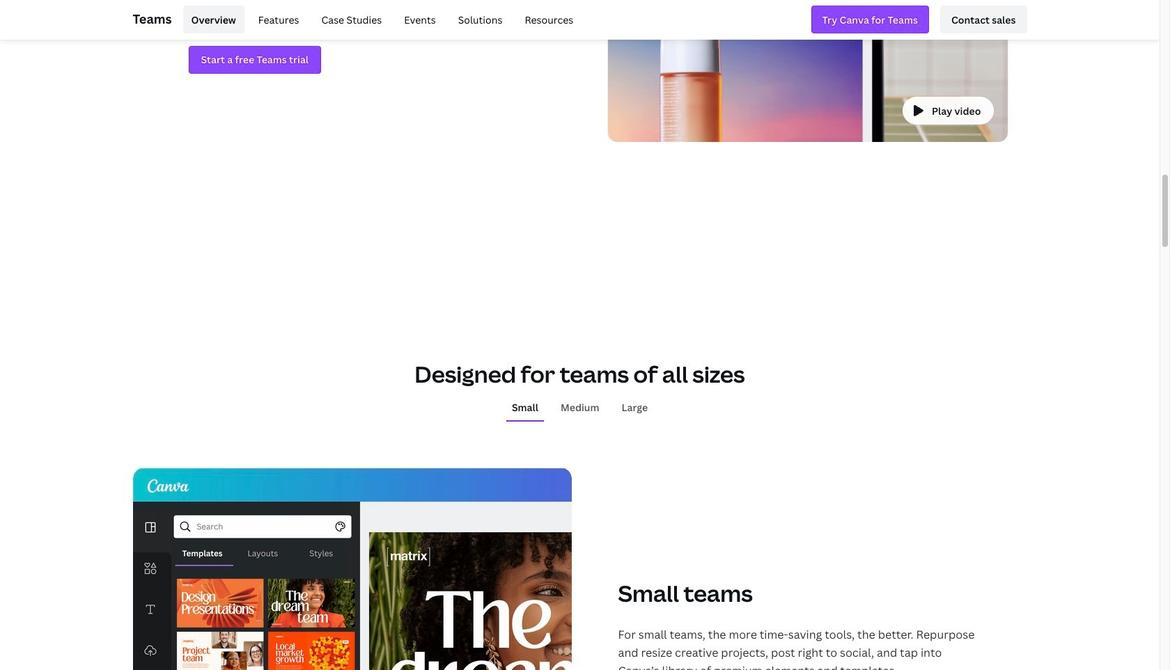 Task type: vqa. For each thing, say whether or not it's contained in the screenshot.
the tips
no



Task type: locate. For each thing, give the bounding box(es) containing it.
the canva editor with templates available for small teams image
[[133, 468, 572, 671]]

menu bar
[[177, 6, 582, 33]]



